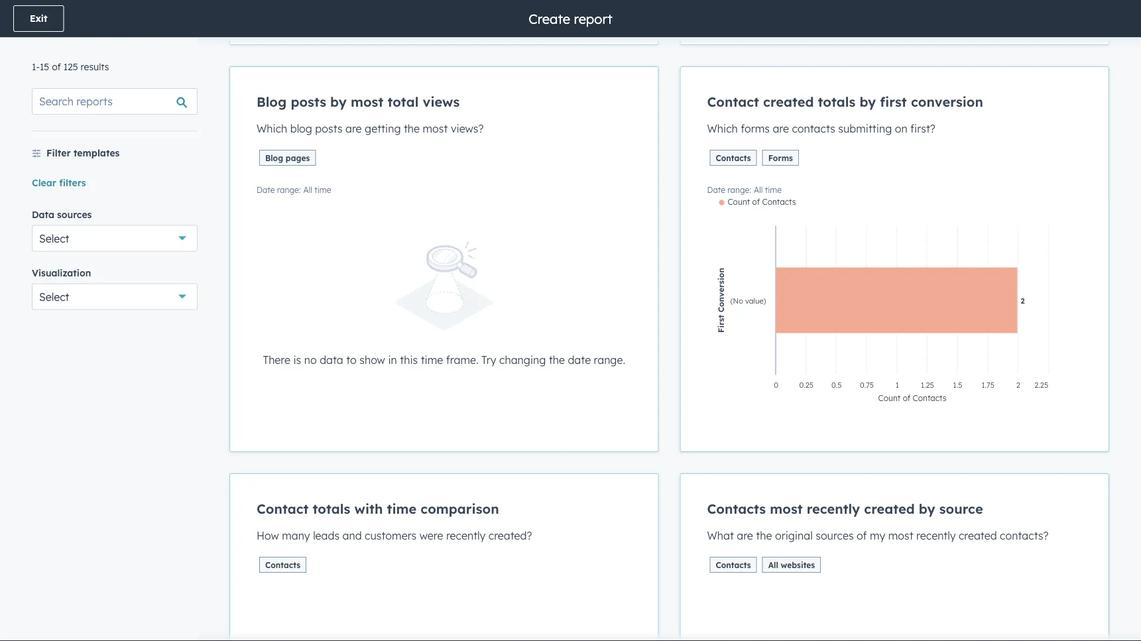 Task type: describe. For each thing, give the bounding box(es) containing it.
data
[[320, 353, 343, 366]]

0 vertical spatial created
[[763, 94, 814, 110]]

which blog posts are getting the most views?
[[257, 122, 484, 135]]

contacts down many
[[265, 560, 301, 570]]

created?
[[489, 529, 532, 543]]

1 vertical spatial posts
[[315, 122, 343, 135]]

contact for contact created totals by first conversion
[[707, 94, 759, 110]]

clear filters
[[32, 177, 86, 188]]

there
[[263, 353, 290, 366]]

is
[[293, 353, 301, 366]]

most up which blog posts are getting the most views?
[[351, 94, 384, 110]]

leads
[[313, 529, 340, 543]]

in
[[388, 353, 397, 366]]

conversion
[[911, 94, 983, 110]]

1 horizontal spatial totals
[[818, 94, 856, 110]]

changing
[[499, 353, 546, 366]]

2 vertical spatial the
[[756, 529, 772, 543]]

0 vertical spatial the
[[404, 122, 420, 135]]

range.
[[594, 353, 625, 366]]

comparison
[[421, 501, 499, 517]]

and
[[343, 529, 362, 543]]

first
[[880, 94, 907, 110]]

what are the original sources of my most recently created contacts?
[[707, 529, 1049, 543]]

0 horizontal spatial by
[[330, 94, 347, 110]]

templates
[[74, 147, 120, 159]]

2 horizontal spatial recently
[[917, 529, 956, 543]]

0 horizontal spatial recently
[[446, 529, 486, 543]]

all for posts
[[303, 185, 312, 195]]

1-15 of 125 results
[[32, 61, 109, 73]]

clear filters button
[[32, 175, 86, 191]]

date range: all time for blog
[[257, 185, 331, 195]]

views?
[[451, 122, 484, 135]]

2 horizontal spatial all
[[768, 560, 779, 570]]

2 horizontal spatial created
[[959, 529, 997, 543]]

1 horizontal spatial sources
[[816, 529, 854, 543]]

submitting
[[839, 122, 892, 135]]

customers
[[365, 529, 417, 543]]

blog posts by most total views
[[257, 94, 460, 110]]

toggle series visibility region
[[719, 197, 796, 207]]

date range: all time for contact
[[707, 185, 782, 195]]

how many leads and customers were recently created?
[[257, 529, 532, 543]]

range: for blog
[[277, 185, 301, 195]]

contacts most recently created by source
[[707, 501, 983, 517]]

15
[[40, 61, 49, 73]]

range: for contact
[[728, 185, 751, 195]]

most right my
[[889, 529, 914, 543]]

contact created totals by first conversion
[[707, 94, 983, 110]]

visualization
[[32, 267, 91, 279]]

date for blog posts by most total views
[[257, 185, 275, 195]]

most up original
[[770, 501, 803, 517]]

0 vertical spatial posts
[[291, 94, 326, 110]]

blog for blog posts by most total views
[[257, 94, 287, 110]]

all for created
[[754, 185, 763, 195]]

there is no data to show in this time frame. try changing the date range.
[[263, 353, 625, 366]]

contacts
[[792, 122, 836, 135]]

contacts?
[[1000, 529, 1049, 543]]

forms
[[768, 153, 793, 163]]

try
[[482, 353, 496, 366]]

this
[[400, 353, 418, 366]]

1 vertical spatial totals
[[313, 501, 350, 517]]

data
[[32, 209, 54, 220]]

forms
[[741, 122, 770, 135]]

page section element
[[0, 0, 1141, 37]]



Task type: vqa. For each thing, say whether or not it's contained in the screenshot.
created to the middle
yes



Task type: locate. For each thing, give the bounding box(es) containing it.
sources right data
[[57, 209, 92, 220]]

what
[[707, 529, 734, 543]]

range:
[[277, 185, 301, 195], [728, 185, 751, 195]]

2 horizontal spatial the
[[756, 529, 772, 543]]

1 vertical spatial of
[[857, 529, 867, 543]]

filter
[[46, 147, 71, 159]]

2 select from the top
[[39, 290, 69, 303]]

date
[[257, 185, 275, 195], [707, 185, 726, 195]]

created up the what are the original sources of my most recently created contacts?
[[864, 501, 915, 517]]

create
[[529, 10, 570, 27]]

data sources
[[32, 209, 92, 220]]

0 horizontal spatial which
[[257, 122, 287, 135]]

created
[[763, 94, 814, 110], [864, 501, 915, 517], [959, 529, 997, 543]]

frame.
[[446, 353, 479, 366]]

of left my
[[857, 529, 867, 543]]

1 range: from the left
[[277, 185, 301, 195]]

contact up forms
[[707, 94, 759, 110]]

0 horizontal spatial are
[[346, 122, 362, 135]]

0 horizontal spatial the
[[404, 122, 420, 135]]

results
[[81, 61, 109, 73]]

created down source
[[959, 529, 997, 543]]

contacts
[[716, 153, 751, 163], [707, 501, 766, 517], [265, 560, 301, 570], [716, 560, 751, 570]]

pages
[[286, 153, 310, 163]]

create report
[[529, 10, 613, 27]]

by up which blog posts are getting the most views?
[[330, 94, 347, 110]]

are
[[346, 122, 362, 135], [773, 122, 789, 135], [737, 529, 753, 543]]

by
[[330, 94, 347, 110], [860, 94, 876, 110], [919, 501, 936, 517]]

all up "toggle series visibility" region
[[754, 185, 763, 195]]

0 vertical spatial select
[[39, 232, 69, 245]]

original
[[775, 529, 813, 543]]

1 horizontal spatial are
[[737, 529, 753, 543]]

2 which from the left
[[707, 122, 738, 135]]

1 vertical spatial select
[[39, 290, 69, 303]]

contact up many
[[257, 501, 309, 517]]

1 vertical spatial sources
[[816, 529, 854, 543]]

1 which from the left
[[257, 122, 287, 135]]

1 horizontal spatial which
[[707, 122, 738, 135]]

blog left 'pages'
[[265, 153, 283, 163]]

with
[[354, 501, 383, 517]]

blog up blog pages
[[257, 94, 287, 110]]

None checkbox
[[229, 0, 659, 45], [229, 474, 659, 641], [680, 474, 1110, 641], [229, 0, 659, 45], [229, 474, 659, 641], [680, 474, 1110, 641]]

sources down contacts most recently created by source
[[816, 529, 854, 543]]

1 vertical spatial created
[[864, 501, 915, 517]]

of
[[52, 61, 61, 73], [857, 529, 867, 543]]

date up "toggle series visibility" region
[[707, 185, 726, 195]]

views
[[423, 94, 460, 110]]

by left first
[[860, 94, 876, 110]]

no
[[304, 353, 317, 366]]

0 vertical spatial select button
[[32, 225, 198, 252]]

1 vertical spatial contact
[[257, 501, 309, 517]]

posts up blog
[[291, 94, 326, 110]]

on
[[895, 122, 908, 135]]

0 horizontal spatial date range: all time
[[257, 185, 331, 195]]

my
[[870, 529, 886, 543]]

contacts down the what
[[716, 560, 751, 570]]

0 horizontal spatial range:
[[277, 185, 301, 195]]

which
[[257, 122, 287, 135], [707, 122, 738, 135]]

which left blog
[[257, 122, 287, 135]]

recently up original
[[807, 501, 860, 517]]

1 horizontal spatial date range: all time
[[707, 185, 782, 195]]

0 horizontal spatial contact
[[257, 501, 309, 517]]

totals up 'which forms are contacts submitting on first?'
[[818, 94, 856, 110]]

1 horizontal spatial the
[[549, 353, 565, 366]]

0 vertical spatial sources
[[57, 209, 92, 220]]

0 vertical spatial contact
[[707, 94, 759, 110]]

by left source
[[919, 501, 936, 517]]

filter templates
[[46, 147, 120, 159]]

posts right blog
[[315, 122, 343, 135]]

contacts down forms
[[716, 153, 751, 163]]

1 horizontal spatial by
[[860, 94, 876, 110]]

show
[[360, 353, 385, 366]]

1 select from the top
[[39, 232, 69, 245]]

1 select button from the top
[[32, 225, 198, 252]]

select button for visualization
[[32, 284, 198, 310]]

1 vertical spatial the
[[549, 353, 565, 366]]

select down data sources
[[39, 232, 69, 245]]

are down blog posts by most total views
[[346, 122, 362, 135]]

total
[[388, 94, 419, 110]]

select button
[[32, 225, 198, 252], [32, 284, 198, 310]]

all
[[303, 185, 312, 195], [754, 185, 763, 195], [768, 560, 779, 570]]

which for blog
[[257, 122, 287, 135]]

date range: all time up "toggle series visibility" region
[[707, 185, 782, 195]]

which forms are contacts submitting on first?
[[707, 122, 936, 135]]

totals up leads
[[313, 501, 350, 517]]

recently down comparison
[[446, 529, 486, 543]]

select button down visualization
[[32, 284, 198, 310]]

0 vertical spatial blog
[[257, 94, 287, 110]]

recently
[[807, 501, 860, 517], [446, 529, 486, 543], [917, 529, 956, 543]]

select for data sources
[[39, 232, 69, 245]]

0 horizontal spatial date
[[257, 185, 275, 195]]

blog
[[290, 122, 312, 135]]

created up the contacts
[[763, 94, 814, 110]]

exit
[[30, 13, 47, 24]]

2 select button from the top
[[32, 284, 198, 310]]

first?
[[911, 122, 936, 135]]

all down 'pages'
[[303, 185, 312, 195]]

interactive chart image
[[707, 197, 1082, 413]]

filters
[[59, 177, 86, 188]]

1 date range: all time from the left
[[257, 185, 331, 195]]

2 date range: all time from the left
[[707, 185, 782, 195]]

which left forms
[[707, 122, 738, 135]]

125
[[63, 61, 78, 73]]

None checkbox
[[680, 0, 1110, 45], [229, 66, 659, 452], [680, 66, 1110, 452], [680, 0, 1110, 45], [229, 66, 659, 452], [680, 66, 1110, 452]]

1 horizontal spatial recently
[[807, 501, 860, 517]]

getting
[[365, 122, 401, 135]]

are right the what
[[737, 529, 753, 543]]

the left original
[[756, 529, 772, 543]]

date for contact created totals by first conversion
[[707, 185, 726, 195]]

2 range: from the left
[[728, 185, 751, 195]]

1 horizontal spatial all
[[754, 185, 763, 195]]

1-
[[32, 61, 40, 73]]

2 horizontal spatial are
[[773, 122, 789, 135]]

1 horizontal spatial contact
[[707, 94, 759, 110]]

blog for blog pages
[[265, 153, 283, 163]]

contacts up the what
[[707, 501, 766, 517]]

1 date from the left
[[257, 185, 275, 195]]

blog
[[257, 94, 287, 110], [265, 153, 283, 163]]

posts
[[291, 94, 326, 110], [315, 122, 343, 135]]

1 horizontal spatial date
[[707, 185, 726, 195]]

the left "date"
[[549, 353, 565, 366]]

0 horizontal spatial of
[[52, 61, 61, 73]]

source
[[940, 501, 983, 517]]

0 horizontal spatial all
[[303, 185, 312, 195]]

to
[[346, 353, 357, 366]]

date down blog pages
[[257, 185, 275, 195]]

how
[[257, 529, 279, 543]]

range: down blog pages
[[277, 185, 301, 195]]

recently down source
[[917, 529, 956, 543]]

all left websites
[[768, 560, 779, 570]]

contact totals with time comparison
[[257, 501, 499, 517]]

select button for data sources
[[32, 225, 198, 252]]

most
[[351, 94, 384, 110], [423, 122, 448, 135], [770, 501, 803, 517], [889, 529, 914, 543]]

were
[[420, 529, 443, 543]]

0 horizontal spatial sources
[[57, 209, 92, 220]]

totals
[[818, 94, 856, 110], [313, 501, 350, 517]]

the
[[404, 122, 420, 135], [549, 353, 565, 366], [756, 529, 772, 543]]

1 horizontal spatial created
[[864, 501, 915, 517]]

blog pages
[[265, 153, 310, 163]]

Search search field
[[32, 88, 198, 115]]

date
[[568, 353, 591, 366]]

clear
[[32, 177, 56, 188]]

date range: all time down 'pages'
[[257, 185, 331, 195]]

report
[[574, 10, 613, 27]]

0 horizontal spatial totals
[[313, 501, 350, 517]]

2 vertical spatial created
[[959, 529, 997, 543]]

the down total
[[404, 122, 420, 135]]

of right 15
[[52, 61, 61, 73]]

websites
[[781, 560, 815, 570]]

1 horizontal spatial of
[[857, 529, 867, 543]]

0 vertical spatial of
[[52, 61, 61, 73]]

1 vertical spatial blog
[[265, 153, 283, 163]]

1 horizontal spatial range:
[[728, 185, 751, 195]]

all websites
[[768, 560, 815, 570]]

select for visualization
[[39, 290, 69, 303]]

2 horizontal spatial by
[[919, 501, 936, 517]]

select
[[39, 232, 69, 245], [39, 290, 69, 303]]

most down views on the top left of page
[[423, 122, 448, 135]]

select button down data sources
[[32, 225, 198, 252]]

time
[[315, 185, 331, 195], [765, 185, 782, 195], [421, 353, 443, 366], [387, 501, 417, 517]]

date range: all time
[[257, 185, 331, 195], [707, 185, 782, 195]]

contact
[[707, 94, 759, 110], [257, 501, 309, 517]]

0 horizontal spatial created
[[763, 94, 814, 110]]

0 vertical spatial totals
[[818, 94, 856, 110]]

sources
[[57, 209, 92, 220], [816, 529, 854, 543]]

range: up "toggle series visibility" region
[[728, 185, 751, 195]]

contact for contact totals with time comparison
[[257, 501, 309, 517]]

1 vertical spatial select button
[[32, 284, 198, 310]]

2 date from the left
[[707, 185, 726, 195]]

exit link
[[13, 5, 64, 32]]

many
[[282, 529, 310, 543]]

select down visualization
[[39, 290, 69, 303]]

are right forms
[[773, 122, 789, 135]]

which for contact
[[707, 122, 738, 135]]



